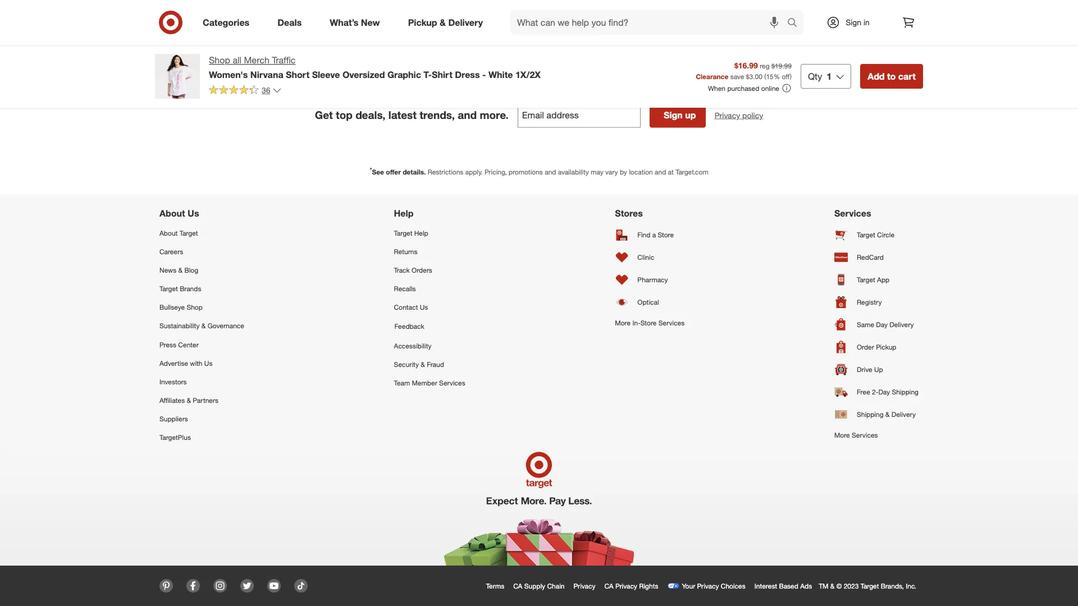Task type: describe. For each thing, give the bounding box(es) containing it.
partners
[[193, 396, 218, 405]]

off
[[782, 72, 790, 81]]

privacy right your
[[697, 582, 719, 591]]

details.
[[403, 168, 426, 176]]

cart
[[898, 71, 916, 82]]

your
[[682, 582, 695, 591]]

pharmacy link
[[615, 269, 685, 291]]

circle
[[877, 231, 895, 239]]

more for more in-store services
[[615, 319, 631, 327]]

merch
[[244, 55, 270, 66]]

advertise with us
[[159, 359, 213, 368]]

redcard link
[[834, 246, 919, 269]]

privacy policy link
[[715, 110, 763, 121]]

delivery for shipping & delivery
[[892, 410, 916, 419]]

services inside the team member services link
[[439, 379, 465, 387]]

services up target circle
[[834, 208, 871, 219]]

1 vertical spatial help
[[414, 229, 428, 237]]

online
[[761, 84, 779, 92]]

news
[[159, 266, 176, 274]]

categories
[[203, 17, 249, 28]]

top
[[336, 109, 353, 122]]

& for affiliates
[[187, 396, 191, 405]]

advertisement region
[[450, 0, 619, 62]]

1 horizontal spatial pickup
[[876, 343, 896, 351]]

returns
[[394, 247, 418, 256]]

0 horizontal spatial shop
[[187, 303, 203, 312]]

recalls link
[[394, 280, 465, 298]]

2 vertical spatial us
[[204, 359, 213, 368]]

investors link
[[159, 373, 244, 391]]

free
[[857, 388, 870, 396]]

image of women's nirvana short sleeve oversized graphic t-shirt dress - white 1x/2x image
[[155, 54, 200, 99]]

interest based ads
[[755, 582, 812, 591]]

0 horizontal spatial shipping
[[857, 410, 884, 419]]

rights
[[639, 582, 658, 591]]

15
[[766, 72, 774, 81]]

more services
[[834, 431, 878, 439]]

shop inside the shop all merch traffic women's nirvana short sleeve oversized graphic t-shirt dress - white 1x/2x
[[209, 55, 230, 66]]

(
[[764, 72, 766, 81]]

member
[[412, 379, 437, 387]]

target app link
[[834, 269, 919, 291]]

returns link
[[394, 242, 465, 261]]

target for target circle
[[857, 231, 875, 239]]

0 horizontal spatial pickup
[[408, 17, 437, 28]]

services inside "more services" link
[[852, 431, 878, 439]]

target for target app
[[857, 276, 875, 284]]

up
[[685, 110, 696, 121]]

interest
[[755, 582, 777, 591]]

new
[[361, 17, 380, 28]]

& for tm
[[830, 582, 835, 591]]

press
[[159, 340, 176, 349]]

feedback
[[395, 322, 424, 331]]

$
[[746, 72, 749, 81]]

order
[[857, 343, 874, 351]]

delivery for same day delivery
[[890, 321, 914, 329]]

clearance
[[696, 72, 729, 81]]

registry link
[[834, 291, 919, 314]]

sign up button
[[650, 103, 706, 128]]

news & blog link
[[159, 261, 244, 280]]

add to cart
[[868, 71, 916, 82]]

target right 2023
[[861, 582, 879, 591]]

your privacy choices
[[682, 582, 746, 591]]

white
[[489, 69, 513, 80]]

based
[[779, 582, 799, 591]]

shop all merch traffic women's nirvana short sleeve oversized graphic t-shirt dress - white 1x/2x
[[209, 55, 541, 80]]

blog
[[184, 266, 198, 274]]

suppliers link
[[159, 410, 244, 428]]

0 horizontal spatial help
[[394, 208, 414, 219]]

$16.99 reg $19.99 clearance save $ 3.00 ( 15 % off )
[[696, 60, 792, 81]]

chain
[[547, 582, 565, 591]]

sign up
[[664, 110, 696, 121]]

1x/2x
[[515, 69, 541, 80]]

same day delivery link
[[834, 314, 919, 336]]

see
[[372, 168, 384, 176]]

1
[[827, 71, 832, 82]]

drive
[[857, 366, 872, 374]]

governance
[[208, 322, 244, 330]]

ca for ca privacy rights
[[604, 582, 614, 591]]

privacy left the rights
[[615, 582, 637, 591]]

fraud
[[427, 360, 444, 369]]

target: expect more. pay less. image
[[381, 447, 697, 566]]

graphic
[[387, 69, 421, 80]]

contact us link
[[394, 298, 465, 317]]

2-
[[872, 388, 879, 396]]

redcard
[[857, 253, 884, 262]]

sustainability & governance
[[159, 322, 244, 330]]

at
[[668, 168, 674, 176]]

short
[[286, 69, 310, 80]]

restrictions
[[428, 168, 463, 176]]

targetplus link
[[159, 428, 244, 447]]

day inside same day delivery link
[[876, 321, 888, 329]]

affiliates & partners link
[[159, 391, 244, 410]]

traffic
[[272, 55, 296, 66]]

deals
[[278, 17, 302, 28]]

services inside "more in-store services" link
[[659, 319, 685, 327]]

security & fraud
[[394, 360, 444, 369]]

more for more services
[[834, 431, 850, 439]]

what's new link
[[320, 10, 394, 35]]

orders
[[412, 266, 432, 274]]

up
[[874, 366, 883, 374]]

day inside the "free 2-day shipping" link
[[879, 388, 890, 396]]

store for in-
[[641, 319, 657, 327]]

more services link
[[834, 426, 919, 445]]

accessibility link
[[394, 337, 465, 355]]

& for news
[[178, 266, 183, 274]]

2 horizontal spatial and
[[655, 168, 666, 176]]

ca privacy rights link
[[602, 580, 665, 593]]

store for a
[[658, 231, 674, 239]]

& for shipping
[[885, 410, 890, 419]]

target brands
[[159, 285, 201, 293]]

when purchased online
[[708, 84, 779, 92]]

us for contact us
[[420, 303, 428, 312]]

What can we help you find? suggestions appear below search field
[[510, 10, 790, 35]]

us for about us
[[188, 208, 199, 219]]

36
[[262, 85, 270, 95]]

delivery for pickup & delivery
[[448, 17, 483, 28]]

& for pickup
[[440, 17, 446, 28]]

shipping & delivery link
[[834, 403, 919, 426]]



Task type: vqa. For each thing, say whether or not it's contained in the screenshot.
Track Orders
yes



Task type: locate. For each thing, give the bounding box(es) containing it.
security
[[394, 360, 419, 369]]

about up the about target
[[159, 208, 185, 219]]

day right the free
[[879, 388, 890, 396]]

ca supply chain
[[513, 582, 565, 591]]

services down "fraud" in the bottom of the page
[[439, 379, 465, 387]]

investors
[[159, 378, 187, 386]]

vary
[[605, 168, 618, 176]]

advertise with us link
[[159, 354, 244, 373]]

sign in link
[[817, 10, 887, 35]]

privacy policy
[[715, 110, 763, 120]]

ca right privacy link
[[604, 582, 614, 591]]

security & fraud link
[[394, 355, 465, 374]]

your privacy choices link
[[665, 580, 752, 593]]

& down the "free 2-day shipping" at the bottom right
[[885, 410, 890, 419]]

more inside "more in-store services" link
[[615, 319, 631, 327]]

press center
[[159, 340, 199, 349]]

0 vertical spatial pickup
[[408, 17, 437, 28]]

delivery down the "free 2-day shipping" at the bottom right
[[892, 410, 916, 419]]

None text field
[[518, 103, 641, 128]]

1 horizontal spatial more
[[834, 431, 850, 439]]

availability
[[558, 168, 589, 176]]

and left more.
[[458, 109, 477, 122]]

shipping up shipping & delivery
[[892, 388, 919, 396]]

ca for ca supply chain
[[513, 582, 522, 591]]

supply
[[524, 582, 545, 591]]

& down the bullseye shop link
[[201, 322, 206, 330]]

& left ©
[[830, 582, 835, 591]]

team
[[394, 379, 410, 387]]

privacy
[[715, 110, 740, 120], [574, 582, 595, 591], [615, 582, 637, 591], [697, 582, 719, 591]]

2 ca from the left
[[604, 582, 614, 591]]

0 vertical spatial delivery
[[448, 17, 483, 28]]

policy
[[742, 110, 763, 120]]

track
[[394, 266, 410, 274]]

& for sustainability
[[201, 322, 206, 330]]

0 vertical spatial more
[[615, 319, 631, 327]]

0 horizontal spatial ca
[[513, 582, 522, 591]]

2 about from the top
[[159, 229, 178, 237]]

target up returns
[[394, 229, 412, 237]]

feedback button
[[394, 317, 465, 337]]

and left availability
[[545, 168, 556, 176]]

sign for sign in
[[846, 17, 861, 27]]

optical link
[[615, 291, 685, 314]]

interest based ads link
[[752, 580, 819, 593]]

bullseye shop
[[159, 303, 203, 312]]

more in-store services
[[615, 319, 685, 327]]

find a store
[[638, 231, 674, 239]]

save
[[730, 72, 744, 81]]

contact
[[394, 303, 418, 312]]

)
[[790, 72, 792, 81]]

store right a
[[658, 231, 674, 239]]

2 vertical spatial delivery
[[892, 410, 916, 419]]

1 vertical spatial shipping
[[857, 410, 884, 419]]

1 vertical spatial about
[[159, 229, 178, 237]]

us up about target "link" at top left
[[188, 208, 199, 219]]

free 2-day shipping link
[[834, 381, 919, 403]]

registry
[[857, 298, 882, 307]]

track orders
[[394, 266, 432, 274]]

press center link
[[159, 335, 244, 354]]

oversized
[[342, 69, 385, 80]]

ca left supply
[[513, 582, 522, 591]]

to
[[887, 71, 896, 82]]

target for target brands
[[159, 285, 178, 293]]

1 vertical spatial sign
[[664, 110, 683, 121]]

1 vertical spatial more
[[834, 431, 850, 439]]

categories link
[[193, 10, 263, 35]]

purchased
[[727, 84, 759, 92]]

qty 1
[[808, 71, 832, 82]]

affiliates & partners
[[159, 396, 218, 405]]

search
[[782, 18, 809, 29]]

1 vertical spatial day
[[879, 388, 890, 396]]

1 vertical spatial us
[[420, 303, 428, 312]]

1 horizontal spatial store
[[658, 231, 674, 239]]

sign inside button
[[664, 110, 683, 121]]

target inside target circle link
[[857, 231, 875, 239]]

0 vertical spatial us
[[188, 208, 199, 219]]

more.
[[480, 109, 509, 122]]

target inside about target "link"
[[180, 229, 198, 237]]

pickup & delivery link
[[399, 10, 497, 35]]

terms
[[486, 582, 504, 591]]

more left in-
[[615, 319, 631, 327]]

1 horizontal spatial us
[[204, 359, 213, 368]]

target inside target help link
[[394, 229, 412, 237]]

1 ca from the left
[[513, 582, 522, 591]]

1 horizontal spatial help
[[414, 229, 428, 237]]

0 horizontal spatial and
[[458, 109, 477, 122]]

target left circle
[[857, 231, 875, 239]]

target for target help
[[394, 229, 412, 237]]

0 horizontal spatial more
[[615, 319, 631, 327]]

accessibility
[[394, 342, 432, 350]]

team member services
[[394, 379, 465, 387]]

ads
[[800, 582, 812, 591]]

pickup right the new
[[408, 17, 437, 28]]

more inside "more services" link
[[834, 431, 850, 439]]

bullseye
[[159, 303, 185, 312]]

& left "fraud" in the bottom of the page
[[421, 360, 425, 369]]

help up returns link
[[414, 229, 428, 237]]

more down shipping & delivery link
[[834, 431, 850, 439]]

0 vertical spatial day
[[876, 321, 888, 329]]

1 horizontal spatial shipping
[[892, 388, 919, 396]]

recalls
[[394, 285, 416, 293]]

1 vertical spatial pickup
[[876, 343, 896, 351]]

target.com
[[676, 168, 708, 176]]

shop up 'women's'
[[209, 55, 230, 66]]

& right affiliates
[[187, 396, 191, 405]]

0 horizontal spatial us
[[188, 208, 199, 219]]

target down news
[[159, 285, 178, 293]]

delivery
[[448, 17, 483, 28], [890, 321, 914, 329], [892, 410, 916, 419]]

affiliates
[[159, 396, 185, 405]]

0 vertical spatial help
[[394, 208, 414, 219]]

0 vertical spatial about
[[159, 208, 185, 219]]

1 vertical spatial delivery
[[890, 321, 914, 329]]

privacy right 'chain'
[[574, 582, 595, 591]]

target left app
[[857, 276, 875, 284]]

0 vertical spatial store
[[658, 231, 674, 239]]

targetplus
[[159, 434, 191, 442]]

what's new
[[330, 17, 380, 28]]

sign in
[[846, 17, 870, 27]]

0 vertical spatial shop
[[209, 55, 230, 66]]

tm & © 2023 target brands, inc.
[[819, 582, 916, 591]]

shop down brands
[[187, 303, 203, 312]]

reg
[[760, 62, 770, 70]]

offer
[[386, 168, 401, 176]]

deals link
[[268, 10, 316, 35]]

a
[[652, 231, 656, 239]]

& for security
[[421, 360, 425, 369]]

target inside target brands link
[[159, 285, 178, 293]]

1 horizontal spatial sign
[[846, 17, 861, 27]]

sign left in on the right top
[[846, 17, 861, 27]]

& left blog
[[178, 266, 183, 274]]

%
[[774, 72, 780, 81]]

day right "same"
[[876, 321, 888, 329]]

1 vertical spatial store
[[641, 319, 657, 327]]

help up target help
[[394, 208, 414, 219]]

sign for sign up
[[664, 110, 683, 121]]

all
[[233, 55, 241, 66]]

target app
[[857, 276, 890, 284]]

when
[[708, 84, 726, 92]]

us
[[188, 208, 199, 219], [420, 303, 428, 312], [204, 359, 213, 368]]

inc.
[[906, 582, 916, 591]]

more
[[615, 319, 631, 327], [834, 431, 850, 439]]

services down shipping & delivery link
[[852, 431, 878, 439]]

location
[[629, 168, 653, 176]]

careers
[[159, 247, 183, 256]]

& up shirt
[[440, 17, 446, 28]]

pickup right order
[[876, 343, 896, 351]]

us right with
[[204, 359, 213, 368]]

center
[[178, 340, 199, 349]]

and left at on the right
[[655, 168, 666, 176]]

shirt
[[432, 69, 452, 80]]

1 horizontal spatial ca
[[604, 582, 614, 591]]

about up 'careers'
[[159, 229, 178, 237]]

deals,
[[356, 109, 386, 122]]

about for about us
[[159, 208, 185, 219]]

1 horizontal spatial and
[[545, 168, 556, 176]]

2 horizontal spatial us
[[420, 303, 428, 312]]

same day delivery
[[857, 321, 914, 329]]

us right contact
[[420, 303, 428, 312]]

2023
[[844, 582, 859, 591]]

brands
[[180, 285, 201, 293]]

same
[[857, 321, 874, 329]]

store down optical link on the right
[[641, 319, 657, 327]]

0 vertical spatial sign
[[846, 17, 861, 27]]

sign left the up
[[664, 110, 683, 121]]

team member services link
[[394, 374, 465, 392]]

target down about us on the left
[[180, 229, 198, 237]]

about inside "link"
[[159, 229, 178, 237]]

0 horizontal spatial store
[[641, 319, 657, 327]]

1 vertical spatial shop
[[187, 303, 203, 312]]

0 vertical spatial shipping
[[892, 388, 919, 396]]

find
[[638, 231, 651, 239]]

privacy left policy
[[715, 110, 740, 120]]

latest
[[388, 109, 417, 122]]

services
[[834, 208, 871, 219], [659, 319, 685, 327], [439, 379, 465, 387], [852, 431, 878, 439]]

&
[[440, 17, 446, 28], [178, 266, 183, 274], [201, 322, 206, 330], [421, 360, 425, 369], [187, 396, 191, 405], [885, 410, 890, 419], [830, 582, 835, 591]]

about for about target
[[159, 229, 178, 237]]

target
[[180, 229, 198, 237], [394, 229, 412, 237], [857, 231, 875, 239], [857, 276, 875, 284], [159, 285, 178, 293], [861, 582, 879, 591]]

promotions
[[509, 168, 543, 176]]

about
[[159, 208, 185, 219], [159, 229, 178, 237]]

services down optical link on the right
[[659, 319, 685, 327]]

shipping up "more services" link
[[857, 410, 884, 419]]

get top deals, latest trends, and more.
[[315, 109, 509, 122]]

1 horizontal spatial shop
[[209, 55, 230, 66]]

brands,
[[881, 582, 904, 591]]

0 horizontal spatial sign
[[664, 110, 683, 121]]

delivery up order pickup
[[890, 321, 914, 329]]

$16.99
[[734, 60, 758, 70]]

1 about from the top
[[159, 208, 185, 219]]

target inside 'link'
[[857, 276, 875, 284]]

delivery up dress
[[448, 17, 483, 28]]

choices
[[721, 582, 746, 591]]



